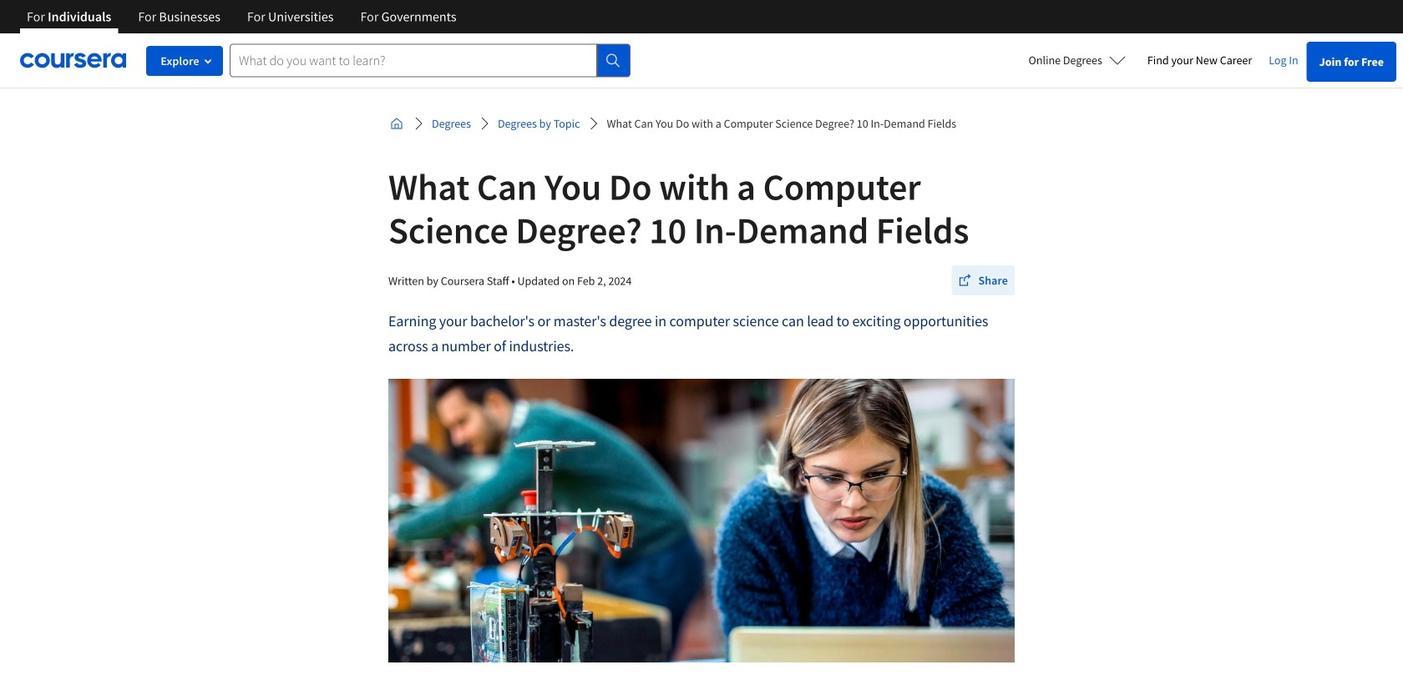 Task type: describe. For each thing, give the bounding box(es) containing it.
home image
[[390, 117, 403, 130]]

banner navigation
[[13, 0, 470, 33]]

[featured image] blond woman wearing glasses and a blue sweater working in front of a computer at a futuristic computer science lab image
[[388, 379, 1015, 686]]

coursera image
[[20, 47, 126, 74]]

What do you want to learn? text field
[[230, 44, 597, 77]]



Task type: vqa. For each thing, say whether or not it's contained in the screenshot.
the What do you want to learn? text box
yes



Task type: locate. For each thing, give the bounding box(es) containing it.
None search field
[[230, 44, 631, 77]]



